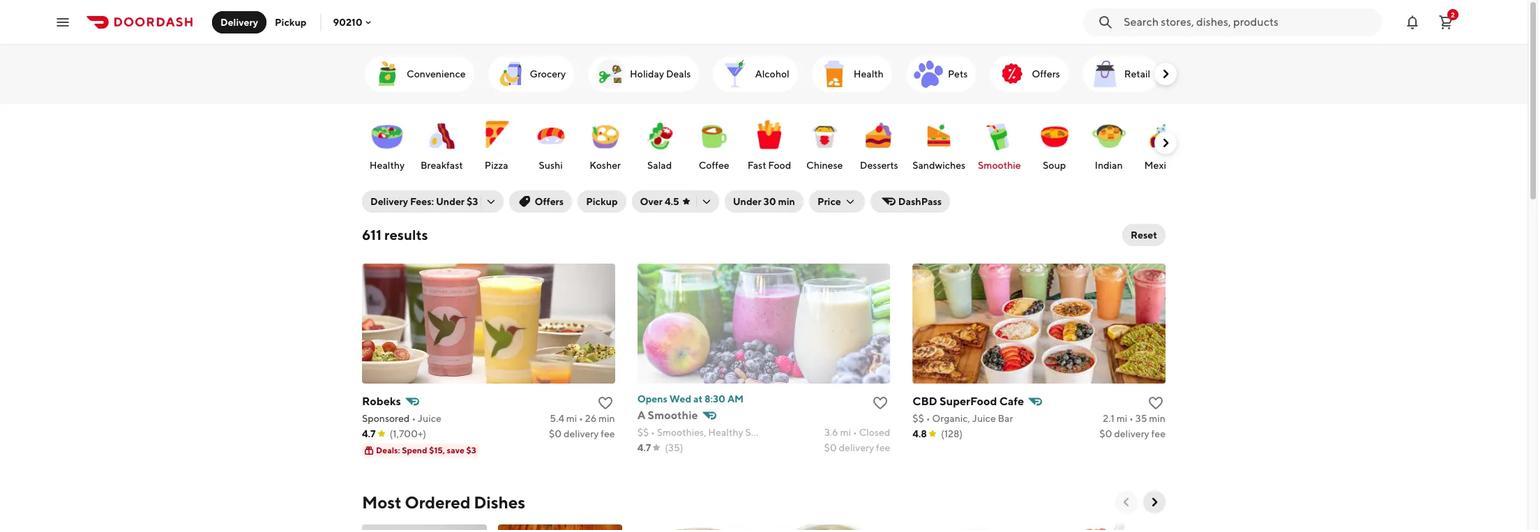 Task type: describe. For each thing, give the bounding box(es) containing it.
am
[[728, 394, 744, 405]]

delivery for delivery
[[221, 16, 258, 28]]

1 horizontal spatial smoothie
[[979, 160, 1021, 171]]

fast
[[748, 160, 767, 171]]

1 horizontal spatial fee
[[876, 442, 891, 454]]

reset button
[[1123, 224, 1166, 246]]

sandwiches
[[913, 160, 966, 171]]

3.6 mi • closed
[[825, 427, 891, 438]]

35
[[1136, 413, 1148, 424]]

0 horizontal spatial smoothie
[[648, 409, 698, 422]]

dashpass
[[899, 196, 942, 207]]

holiday deals link
[[588, 56, 700, 92]]

holiday deals
[[630, 68, 691, 80]]

indian
[[1095, 160, 1123, 171]]

2 next button of carousel image from the top
[[1159, 136, 1173, 150]]

at
[[694, 394, 703, 405]]

2.1
[[1104, 413, 1115, 424]]

$​0 for robeks
[[549, 429, 562, 440]]

deals
[[666, 68, 691, 80]]

coffee
[[699, 160, 730, 171]]

pickup for pickup button to the top
[[275, 16, 307, 28]]

alcohol
[[755, 68, 790, 80]]

chinese
[[807, 160, 843, 171]]

26
[[585, 413, 597, 424]]

under inside "button"
[[733, 196, 762, 207]]

dishes
[[474, 493, 526, 512]]

under 30 min button
[[725, 191, 804, 213]]

1 horizontal spatial $​0 delivery fee
[[825, 442, 891, 454]]

• down cbd
[[927, 413, 931, 424]]

fee for robeks
[[601, 429, 615, 440]]

deals:
[[376, 445, 400, 456]]

(35)
[[665, 442, 684, 454]]

mi for robeks
[[567, 413, 577, 424]]

offers button
[[510, 191, 572, 213]]

1 next button of carousel image from the top
[[1159, 67, 1173, 81]]

$​0 delivery fee for robeks
[[549, 429, 615, 440]]

a
[[638, 409, 646, 422]]

(128)
[[941, 429, 963, 440]]

• left 26
[[579, 413, 583, 424]]

next button of carousel image
[[1148, 496, 1162, 509]]

desserts
[[860, 160, 899, 171]]

4.8
[[913, 429, 927, 440]]

holiday deals image
[[594, 57, 627, 91]]

convenience link
[[365, 56, 474, 92]]

(1,700+)
[[390, 429, 427, 440]]

0 vertical spatial healthy
[[370, 160, 405, 171]]

2
[[1452, 10, 1456, 18]]

wed
[[670, 394, 692, 405]]

• left closed
[[853, 427, 857, 438]]

price button
[[810, 191, 865, 213]]

dashpass button
[[871, 191, 951, 213]]

over 4.5 button
[[632, 191, 719, 213]]

1 juice from the left
[[418, 413, 442, 424]]

4.7 for (1,700+)
[[362, 429, 376, 440]]

price
[[818, 196, 842, 207]]

Store search: begin typing to search for stores available on DoorDash text field
[[1124, 14, 1374, 30]]

cbd superfood cafe
[[913, 395, 1025, 408]]

$$ • organic, juice bar
[[913, 413, 1014, 424]]

smoothies
[[746, 427, 793, 438]]

delivery button
[[212, 11, 267, 33]]

4.7 for (35)
[[638, 442, 651, 454]]

90210 button
[[333, 16, 374, 28]]

closed
[[859, 427, 891, 438]]

holiday
[[630, 68, 664, 80]]

a smoothie
[[638, 409, 698, 422]]

5.4 mi • 26 min
[[550, 413, 615, 424]]

previous button of carousel image
[[1120, 496, 1134, 509]]

min for robeks
[[599, 413, 615, 424]]

1 horizontal spatial $​0
[[825, 442, 837, 454]]

delivery for delivery fees: under $3
[[371, 196, 408, 207]]

superfood
[[940, 395, 998, 408]]

breakfast
[[421, 160, 463, 171]]

1 vertical spatial healthy
[[709, 427, 744, 438]]

health link
[[812, 56, 893, 92]]

$​0 for cbd superfood cafe
[[1100, 429, 1113, 440]]

2 $3 from the top
[[467, 445, 476, 456]]

offers inside button
[[535, 196, 564, 207]]

save
[[447, 445, 465, 456]]

• down the 'a smoothie'
[[651, 427, 655, 438]]

robeks
[[362, 395, 401, 408]]

3 items, open order cart image
[[1438, 14, 1455, 30]]

under 30 min
[[733, 196, 796, 207]]

organic,
[[933, 413, 971, 424]]

fast food
[[748, 160, 792, 171]]

sponsored
[[362, 413, 410, 424]]

salad
[[648, 160, 672, 171]]

2.1 mi • 35 min
[[1104, 413, 1166, 424]]

most
[[362, 493, 402, 512]]

offers link
[[991, 56, 1069, 92]]

alcohol image
[[719, 57, 753, 91]]

611
[[362, 227, 382, 243]]

pizza
[[485, 160, 508, 171]]

smoothies,
[[657, 427, 707, 438]]



Task type: vqa. For each thing, say whether or not it's contained in the screenshot.
the -
no



Task type: locate. For each thing, give the bounding box(es) containing it.
0 horizontal spatial delivery
[[221, 16, 258, 28]]

2 horizontal spatial $​0 delivery fee
[[1100, 429, 1166, 440]]

$​0 delivery fee down "5.4 mi • 26 min"
[[549, 429, 615, 440]]

1 vertical spatial smoothie
[[648, 409, 698, 422]]

3.6
[[825, 427, 839, 438]]

1 horizontal spatial mi
[[841, 427, 851, 438]]

mexican
[[1145, 160, 1183, 171]]

$​0 delivery fee
[[549, 429, 615, 440], [1100, 429, 1166, 440], [825, 442, 891, 454]]

1 vertical spatial offers
[[535, 196, 564, 207]]

2 click to add this store to your saved list image from the left
[[1148, 395, 1165, 412]]

fee
[[601, 429, 615, 440], [1152, 429, 1166, 440], [876, 442, 891, 454]]

delivery fees: under $3
[[371, 196, 478, 207]]

pickup right delivery button on the left of the page
[[275, 16, 307, 28]]

mi right 3.6
[[841, 427, 851, 438]]

delivery for cbd superfood cafe
[[1115, 429, 1150, 440]]

grocery image
[[494, 57, 527, 91]]

juice
[[418, 413, 442, 424], [973, 413, 996, 424]]

1 horizontal spatial min
[[778, 196, 796, 207]]

0 vertical spatial delivery
[[221, 16, 258, 28]]

health image
[[818, 57, 851, 91]]

next button of carousel image right retail
[[1159, 67, 1173, 81]]

mi right the 2.1 on the right bottom
[[1117, 413, 1128, 424]]

1 horizontal spatial click to add this store to your saved list image
[[1148, 395, 1165, 412]]

1 vertical spatial delivery
[[371, 196, 408, 207]]

1 $3 from the top
[[467, 196, 478, 207]]

notification bell image
[[1405, 14, 1422, 30]]

pets link
[[907, 56, 977, 92]]

click to add this store to your saved list image for a smoothie
[[873, 395, 889, 412]]

click to add this store to your saved list image up 2.1 mi • 35 min
[[1148, 395, 1165, 412]]

pickup for right pickup button
[[586, 196, 618, 207]]

pickup button down kosher
[[578, 191, 626, 213]]

smoothie down wed
[[648, 409, 698, 422]]

next button of carousel image up mexican at the right of the page
[[1159, 136, 1173, 150]]

•
[[412, 413, 416, 424], [579, 413, 583, 424], [927, 413, 931, 424], [1130, 413, 1134, 424], [651, 427, 655, 438], [853, 427, 857, 438]]

1 horizontal spatial $$
[[913, 413, 925, 424]]

open menu image
[[54, 14, 71, 30]]

cbd
[[913, 395, 938, 408]]

pickup
[[275, 16, 307, 28], [586, 196, 618, 207]]

retail link
[[1083, 56, 1159, 92]]

0 horizontal spatial 4.7
[[362, 429, 376, 440]]

$​0 down 3.6
[[825, 442, 837, 454]]

reset
[[1131, 230, 1158, 241]]

5.4
[[550, 413, 565, 424]]

4.7
[[362, 429, 376, 440], [638, 442, 651, 454]]

0 horizontal spatial $$
[[638, 427, 649, 438]]

min
[[778, 196, 796, 207], [599, 413, 615, 424], [1150, 413, 1166, 424]]

0 vertical spatial pickup button
[[267, 11, 315, 33]]

min inside "button"
[[778, 196, 796, 207]]

spend
[[402, 445, 428, 456]]

mi right "5.4"
[[567, 413, 577, 424]]

$​0 delivery fee down 2.1 mi • 35 min
[[1100, 429, 1166, 440]]

1 vertical spatial 4.7
[[638, 442, 651, 454]]

delivery for robeks
[[564, 429, 599, 440]]

click to add this store to your saved list image
[[597, 395, 614, 412]]

0 horizontal spatial click to add this store to your saved list image
[[873, 395, 889, 412]]

$15,
[[429, 445, 445, 456]]

0 horizontal spatial pickup
[[275, 16, 307, 28]]

0 horizontal spatial $​0 delivery fee
[[549, 429, 615, 440]]

retail image
[[1089, 57, 1122, 91]]

1 horizontal spatial juice
[[973, 413, 996, 424]]

fee for cbd superfood cafe
[[1152, 429, 1166, 440]]

convenience image
[[371, 57, 404, 91]]

healthy down am
[[709, 427, 744, 438]]

grocery
[[530, 68, 566, 80]]

$​0 down the 2.1 on the right bottom
[[1100, 429, 1113, 440]]

2 horizontal spatial $​0
[[1100, 429, 1113, 440]]

$​0 down "5.4"
[[549, 429, 562, 440]]

1 horizontal spatial delivery
[[839, 442, 875, 454]]

next button of carousel image
[[1159, 67, 1173, 81], [1159, 136, 1173, 150]]

$$ for $$ • organic, juice bar
[[913, 413, 925, 424]]

$​0 delivery fee for cbd superfood cafe
[[1100, 429, 1166, 440]]

pickup down kosher
[[586, 196, 618, 207]]

1 vertical spatial pickup button
[[578, 191, 626, 213]]

opens wed at 8:30 am
[[638, 394, 744, 405]]

1 vertical spatial next button of carousel image
[[1159, 136, 1173, 150]]

0 vertical spatial next button of carousel image
[[1159, 67, 1173, 81]]

smoothie
[[979, 160, 1021, 171], [648, 409, 698, 422]]

delivery
[[221, 16, 258, 28], [371, 196, 408, 207]]

delivery down "5.4 mi • 26 min"
[[564, 429, 599, 440]]

mi for cbd superfood cafe
[[1117, 413, 1128, 424]]

ordered
[[405, 493, 471, 512]]

$​0 delivery fee down '3.6 mi • closed'
[[825, 442, 891, 454]]

sushi
[[539, 160, 563, 171]]

delivery inside button
[[221, 16, 258, 28]]

$$ for $$ • smoothies, healthy smoothies
[[638, 427, 649, 438]]

soup
[[1043, 160, 1066, 171]]

0 horizontal spatial min
[[599, 413, 615, 424]]

min for cbd superfood cafe
[[1150, 413, 1166, 424]]

under left '30'
[[733, 196, 762, 207]]

0 horizontal spatial mi
[[567, 413, 577, 424]]

health
[[854, 68, 884, 80]]

opens
[[638, 394, 668, 405]]

1 horizontal spatial pickup
[[586, 196, 618, 207]]

1 horizontal spatial healthy
[[709, 427, 744, 438]]

1 horizontal spatial 4.7
[[638, 442, 651, 454]]

1 horizontal spatial delivery
[[371, 196, 408, 207]]

4.7 down sponsored
[[362, 429, 376, 440]]

fees:
[[410, 196, 434, 207]]

$$ down a on the left bottom of page
[[638, 427, 649, 438]]

0 vertical spatial $$
[[913, 413, 925, 424]]

4.7 left (35)
[[638, 442, 651, 454]]

1 horizontal spatial under
[[733, 196, 762, 207]]

2 under from the left
[[733, 196, 762, 207]]

mi
[[567, 413, 577, 424], [1117, 413, 1128, 424], [841, 427, 851, 438]]

juice left bar
[[973, 413, 996, 424]]

offers down sushi
[[535, 196, 564, 207]]

0 horizontal spatial juice
[[418, 413, 442, 424]]

min down click to add this store to your saved list icon
[[599, 413, 615, 424]]

0 vertical spatial pickup
[[275, 16, 307, 28]]

smoothie left soup
[[979, 160, 1021, 171]]

retail
[[1125, 68, 1151, 80]]

2 horizontal spatial mi
[[1117, 413, 1128, 424]]

click to add this store to your saved list image up closed
[[873, 395, 889, 412]]

0 horizontal spatial pickup button
[[267, 11, 315, 33]]

fee down 2.1 mi • 35 min
[[1152, 429, 1166, 440]]

0 vertical spatial smoothie
[[979, 160, 1021, 171]]

0 vertical spatial $3
[[467, 196, 478, 207]]

alcohol link
[[714, 56, 798, 92]]

4.5
[[665, 196, 680, 207]]

• left 35
[[1130, 413, 1134, 424]]

pickup button
[[267, 11, 315, 33], [578, 191, 626, 213]]

delivery down 2.1 mi • 35 min
[[1115, 429, 1150, 440]]

healthy up the delivery fees: under $3
[[370, 160, 405, 171]]

deals: spend $15, save $3
[[376, 445, 476, 456]]

bar
[[998, 413, 1014, 424]]

under right fees:
[[436, 196, 465, 207]]

convenience
[[407, 68, 466, 80]]

1 vertical spatial pickup
[[586, 196, 618, 207]]

min right '30'
[[778, 196, 796, 207]]

2 horizontal spatial fee
[[1152, 429, 1166, 440]]

click to add this store to your saved list image
[[873, 395, 889, 412], [1148, 395, 1165, 412]]

juice up (1,700+)
[[418, 413, 442, 424]]

$$ up 4.8
[[913, 413, 925, 424]]

1 vertical spatial $3
[[467, 445, 476, 456]]

1 horizontal spatial offers
[[1032, 68, 1061, 80]]

pets image
[[912, 57, 946, 91]]

offers right offers icon
[[1032, 68, 1061, 80]]

• up (1,700+)
[[412, 413, 416, 424]]

pets
[[948, 68, 968, 80]]

611 results
[[362, 227, 428, 243]]

$​0
[[549, 429, 562, 440], [1100, 429, 1113, 440], [825, 442, 837, 454]]

fee down "5.4 mi • 26 min"
[[601, 429, 615, 440]]

0 horizontal spatial $​0
[[549, 429, 562, 440]]

2 horizontal spatial min
[[1150, 413, 1166, 424]]

click to add this store to your saved list image for $$ • organic, juice bar
[[1148, 395, 1165, 412]]

1 horizontal spatial pickup button
[[578, 191, 626, 213]]

1 vertical spatial $$
[[638, 427, 649, 438]]

2 juice from the left
[[973, 413, 996, 424]]

results
[[385, 227, 428, 243]]

0 vertical spatial 4.7
[[362, 429, 376, 440]]

0 horizontal spatial healthy
[[370, 160, 405, 171]]

2 button
[[1433, 8, 1461, 36]]

8:30
[[705, 394, 726, 405]]

pickup button left '90210'
[[267, 11, 315, 33]]

delivery down '3.6 mi • closed'
[[839, 442, 875, 454]]

0 vertical spatial offers
[[1032, 68, 1061, 80]]

$3
[[467, 196, 478, 207], [467, 445, 476, 456]]

$3 right fees:
[[467, 196, 478, 207]]

$3 right 'save'
[[467, 445, 476, 456]]

30
[[764, 196, 776, 207]]

delivery
[[564, 429, 599, 440], [1115, 429, 1150, 440], [839, 442, 875, 454]]

0 horizontal spatial offers
[[535, 196, 564, 207]]

most ordered dishes
[[362, 493, 526, 512]]

0 horizontal spatial fee
[[601, 429, 615, 440]]

over
[[640, 196, 663, 207]]

2 horizontal spatial delivery
[[1115, 429, 1150, 440]]

grocery link
[[488, 56, 574, 92]]

1 under from the left
[[436, 196, 465, 207]]

over 4.5
[[640, 196, 680, 207]]

1 click to add this store to your saved list image from the left
[[873, 395, 889, 412]]

min right 35
[[1150, 413, 1166, 424]]

fee down closed
[[876, 442, 891, 454]]

cafe
[[1000, 395, 1025, 408]]

sponsored • juice
[[362, 413, 442, 424]]

90210
[[333, 16, 363, 28]]

offers image
[[996, 57, 1030, 91]]

$$ • smoothies, healthy smoothies
[[638, 427, 793, 438]]

0 horizontal spatial under
[[436, 196, 465, 207]]

$$
[[913, 413, 925, 424], [638, 427, 649, 438]]

0 horizontal spatial delivery
[[564, 429, 599, 440]]

food
[[769, 160, 792, 171]]

kosher
[[590, 160, 621, 171]]



